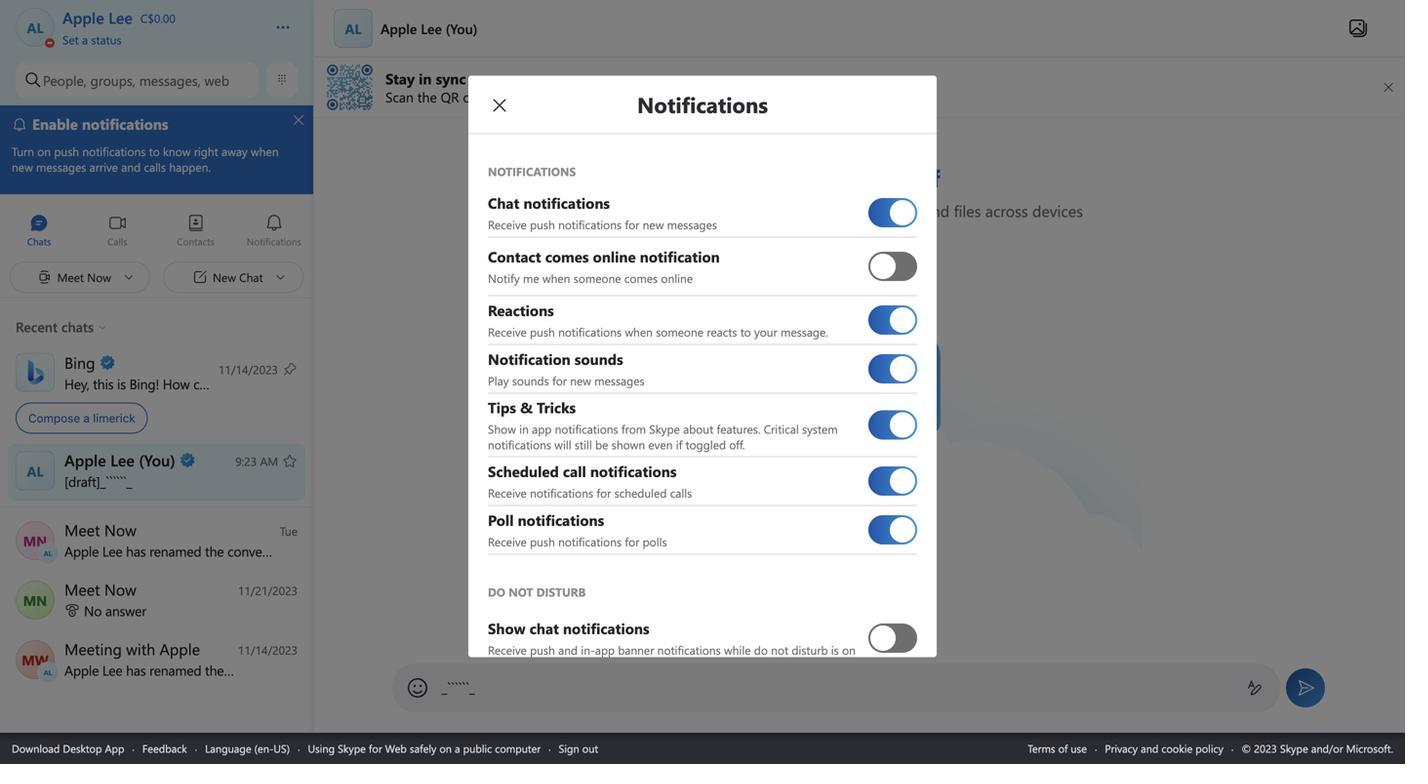 Task type: vqa. For each thing, say whether or not it's contained in the screenshot.
the right 'app'
yes



Task type: locate. For each thing, give the bounding box(es) containing it.
someone left reacts
[[656, 324, 704, 340]]

messages
[[667, 217, 717, 232], [595, 373, 645, 388]]

5 receive from the top
[[488, 642, 527, 658]]

be
[[596, 437, 609, 452]]

0 vertical spatial a
[[82, 32, 88, 47]]

push up the sounds
[[530, 324, 555, 340]]

0 vertical spatial someone
[[574, 270, 621, 286]]

when down comes
[[625, 324, 653, 340]]

receive left in-
[[488, 642, 527, 658]]

receive
[[488, 217, 527, 232], [488, 324, 527, 340], [488, 485, 527, 501], [488, 534, 527, 550], [488, 642, 527, 658]]

a left public
[[455, 741, 460, 756]]

0 vertical spatial new
[[643, 217, 664, 232]]

_``````_
[[442, 678, 475, 696]]

push for receive push and in-app banner notifications while do not disturb is on
[[530, 642, 555, 658]]

and
[[558, 642, 578, 658], [1141, 741, 1159, 756]]

for for using skype for web safely on a public computer
[[369, 741, 382, 756]]

1 horizontal spatial on
[[842, 642, 856, 658]]

2 receive from the top
[[488, 324, 527, 340]]

3 receive from the top
[[488, 485, 527, 501]]

a for compose
[[83, 411, 90, 425]]

messages up from
[[595, 373, 645, 388]]

Notification sounds, Play sounds for new messages checkbox
[[869, 347, 918, 391]]

skype right "using"
[[338, 741, 366, 756]]

us)
[[274, 741, 290, 756]]

1 vertical spatial is
[[831, 642, 839, 658]]

notifications down notify me when someone comes online
[[558, 324, 622, 340]]

is right this
[[117, 375, 126, 393]]

receive notifications for scheduled calls
[[488, 485, 692, 501]]

push up me
[[530, 217, 555, 232]]

1 receive from the top
[[488, 217, 527, 232]]

a left limerick
[[83, 411, 90, 425]]

receive down receive notifications for scheduled calls
[[488, 534, 527, 550]]

set a status
[[62, 32, 122, 47]]

0 vertical spatial and
[[558, 642, 578, 658]]

1 vertical spatial a
[[83, 411, 90, 425]]

comes
[[625, 270, 658, 286]]

1 horizontal spatial new
[[643, 217, 664, 232]]

features.
[[717, 421, 761, 437]]

0 horizontal spatial app
[[532, 421, 552, 437]]

notifications left from
[[555, 421, 618, 437]]

compose a limerick
[[28, 411, 135, 425]]

not
[[771, 642, 789, 658]]

a right set
[[82, 32, 88, 47]]

push left in-
[[530, 642, 555, 658]]

receive for receive push notifications for polls
[[488, 534, 527, 550]]

download desktop app link
[[12, 741, 124, 756]]

disturb
[[792, 642, 828, 658]]

play sounds for new messages
[[488, 373, 645, 388]]

off.
[[729, 437, 745, 452]]

0 horizontal spatial new
[[570, 373, 591, 388]]

push for receive push notifications when someone reacts to your message.
[[530, 324, 555, 340]]

Chat notifications, Receive push notifications for new messages checkbox
[[869, 190, 918, 235]]

notifications
[[558, 217, 622, 232], [558, 324, 622, 340], [555, 421, 618, 437], [488, 437, 551, 452], [530, 485, 594, 501], [558, 534, 622, 550], [658, 642, 721, 658]]

skype
[[649, 421, 680, 437], [338, 741, 366, 756]]

download desktop app
[[12, 741, 124, 756]]

for left scheduled
[[597, 485, 611, 501]]

status
[[91, 32, 122, 47]]

people,
[[43, 71, 87, 89]]

tab list
[[0, 205, 313, 259]]

your
[[754, 324, 778, 340]]

4 push from the top
[[530, 642, 555, 658]]

terms of use link
[[1028, 741, 1087, 756]]

privacy
[[1105, 741, 1138, 756]]

how
[[163, 375, 190, 393]]

new right the sounds
[[570, 373, 591, 388]]

terms
[[1028, 741, 1056, 756]]

computer
[[495, 741, 541, 756]]

on
[[842, 642, 856, 658], [440, 741, 452, 756]]

0 horizontal spatial is
[[117, 375, 126, 393]]

new up comes
[[643, 217, 664, 232]]

calls
[[670, 485, 692, 501]]

1 horizontal spatial someone
[[656, 324, 704, 340]]

sign
[[559, 741, 580, 756]]

receive up notify
[[488, 217, 527, 232]]

can
[[193, 375, 214, 393]]

app inside the show in app notifications from skype about features. critical system notifications will still be shown even if toggled off.
[[532, 421, 552, 437]]

push down receive notifications for scheduled calls
[[530, 534, 555, 550]]

reacts
[[707, 324, 737, 340]]

0 horizontal spatial messages
[[595, 373, 645, 388]]

for
[[625, 217, 640, 232], [552, 373, 567, 388], [597, 485, 611, 501], [625, 534, 640, 550], [369, 741, 382, 756]]

app
[[532, 421, 552, 437], [595, 642, 615, 658]]

2 push from the top
[[530, 324, 555, 340]]

for right the sounds
[[552, 373, 567, 388]]

skype right from
[[649, 421, 680, 437]]

sign out link
[[559, 741, 598, 756]]

receive up play
[[488, 324, 527, 340]]

0 vertical spatial app
[[532, 421, 552, 437]]

notifications up notify me when someone comes online
[[558, 217, 622, 232]]

1 vertical spatial on
[[440, 741, 452, 756]]

4 receive from the top
[[488, 534, 527, 550]]

and left cookie
[[1141, 741, 1159, 756]]

0 vertical spatial skype
[[649, 421, 680, 437]]

app left banner
[[595, 642, 615, 658]]

cookie
[[1162, 741, 1193, 756]]

even
[[649, 437, 673, 452]]

push
[[530, 217, 555, 232], [530, 324, 555, 340], [530, 534, 555, 550], [530, 642, 555, 658]]

when right me
[[543, 270, 570, 286]]

0 horizontal spatial skype
[[338, 741, 366, 756]]

polls
[[643, 534, 667, 550]]

and left in-
[[558, 642, 578, 658]]

from
[[622, 421, 646, 437]]

Contact comes online notification, Notify me when someone comes online checkbox
[[869, 244, 918, 289]]

compose
[[28, 411, 80, 425]]

will
[[555, 437, 572, 452]]

someone
[[574, 270, 621, 286], [656, 324, 704, 340]]

banner
[[618, 642, 654, 658]]

2 vertical spatial a
[[455, 741, 460, 756]]

1 horizontal spatial skype
[[649, 421, 680, 437]]

for left web
[[369, 741, 382, 756]]

show in app notifications from skype about features. critical system notifications will still be shown even if toggled off.
[[488, 421, 841, 452]]

1 horizontal spatial and
[[1141, 741, 1159, 756]]

on right disturb
[[842, 642, 856, 658]]

0 horizontal spatial someone
[[574, 270, 621, 286]]

app right in
[[532, 421, 552, 437]]

0 horizontal spatial when
[[543, 270, 570, 286]]

a inside button
[[82, 32, 88, 47]]

sign out
[[559, 741, 598, 756]]

1 vertical spatial and
[[1141, 741, 1159, 756]]

notifications left while
[[658, 642, 721, 658]]

shown
[[612, 437, 645, 452]]

3 push from the top
[[530, 534, 555, 550]]

receive down show
[[488, 485, 527, 501]]

1 vertical spatial new
[[570, 373, 591, 388]]

is right disturb
[[831, 642, 839, 658]]

when
[[543, 270, 570, 286], [625, 324, 653, 340]]

receive for receive push notifications for new messages
[[488, 217, 527, 232]]

someone left comes
[[574, 270, 621, 286]]

Tips & Tricks, Show in app notifications from Skype about features. Critical system notifications will still be shown even if toggled off. checkbox
[[869, 403, 918, 448]]

1 vertical spatial when
[[625, 324, 653, 340]]

0 horizontal spatial and
[[558, 642, 578, 658]]

today?
[[279, 375, 317, 393]]

messages up online
[[667, 217, 717, 232]]

sounds
[[512, 373, 549, 388]]

1 horizontal spatial app
[[595, 642, 615, 658]]

1 horizontal spatial messages
[[667, 217, 717, 232]]

system
[[802, 421, 838, 437]]

Show chat notifications, Receive push and in-app banner notifications while do not disturb is on checkbox
[[869, 616, 918, 661]]

on right safely
[[440, 741, 452, 756]]

1 push from the top
[[530, 217, 555, 232]]

language (en-us) link
[[205, 741, 290, 756]]

notify me when someone comes online
[[488, 270, 693, 286]]

app
[[105, 741, 124, 756]]

terms of use
[[1028, 741, 1087, 756]]

new
[[643, 217, 664, 232], [570, 373, 591, 388]]

language
[[205, 741, 251, 756]]

1 vertical spatial skype
[[338, 741, 366, 756]]



Task type: describe. For each thing, give the bounding box(es) containing it.
public
[[463, 741, 492, 756]]

safely
[[410, 741, 437, 756]]

help
[[224, 375, 250, 393]]

policy
[[1196, 741, 1224, 756]]

receive for receive push notifications when someone reacts to your message.
[[488, 324, 527, 340]]

hey, this is bing ! how can i help you today?
[[64, 375, 321, 393]]

for up comes
[[625, 217, 640, 232]]

for for receive notifications for scheduled calls
[[597, 485, 611, 501]]

web
[[385, 741, 407, 756]]

feedback
[[142, 741, 187, 756]]

1 horizontal spatial when
[[625, 324, 653, 340]]

in
[[519, 421, 529, 437]]

groups,
[[90, 71, 136, 89]]

1 horizontal spatial is
[[831, 642, 839, 658]]

if
[[676, 437, 683, 452]]

notify
[[488, 270, 520, 286]]

for for play sounds for new messages
[[552, 373, 567, 388]]

0 vertical spatial on
[[842, 642, 856, 658]]

no answer button
[[0, 573, 313, 631]]

bing
[[129, 375, 156, 393]]

critical
[[764, 421, 799, 437]]

online
[[661, 270, 693, 286]]

set
[[62, 32, 79, 47]]

download
[[12, 741, 60, 756]]

me
[[523, 270, 539, 286]]

(en-
[[254, 741, 274, 756]]

skype inside the show in app notifications from skype about features. critical system notifications will still be shown even if toggled off.
[[649, 421, 680, 437]]

receive for receive push and in-app banner notifications while do not disturb is on
[[488, 642, 527, 658]]

no
[[84, 602, 102, 620]]

Poll notifications, Receive push notifications for polls checkbox
[[869, 508, 918, 552]]

1 vertical spatial messages
[[595, 373, 645, 388]]

to
[[741, 324, 751, 340]]

a for set
[[82, 32, 88, 47]]

about
[[683, 421, 714, 437]]

i
[[217, 375, 221, 393]]

receive push and in-app banner notifications while do not disturb is on
[[488, 642, 856, 658]]

0 horizontal spatial on
[[440, 741, 452, 756]]

privacy and cookie policy
[[1105, 741, 1224, 756]]

[draft]_``````_ button
[[0, 444, 313, 501]]

of
[[1059, 741, 1068, 756]]

1 vertical spatial someone
[[656, 324, 704, 340]]

Scheduled call notifications, Receive notifications for scheduled calls checkbox
[[869, 459, 918, 504]]

you
[[253, 375, 275, 393]]

set a status button
[[62, 27, 256, 47]]

this
[[93, 375, 114, 393]]

language (en-us)
[[205, 741, 290, 756]]

using
[[308, 741, 335, 756]]

receive push notifications for polls
[[488, 534, 667, 550]]

show
[[488, 421, 516, 437]]

people, groups, messages, web button
[[16, 62, 259, 98]]

0 vertical spatial is
[[117, 375, 126, 393]]

push for receive push notifications for new messages
[[530, 217, 555, 232]]

0 vertical spatial when
[[543, 270, 570, 286]]

messages,
[[139, 71, 201, 89]]

using skype for web safely on a public computer link
[[308, 741, 541, 756]]

web
[[204, 71, 229, 89]]

push for receive push notifications for polls
[[530, 534, 555, 550]]

in-
[[581, 642, 595, 658]]

Type a message text field
[[442, 678, 1232, 696]]

out
[[582, 741, 598, 756]]

for left polls
[[625, 534, 640, 550]]

!
[[156, 375, 159, 393]]

notifications down the will
[[530, 485, 594, 501]]

limerick
[[93, 411, 135, 425]]

message.
[[781, 324, 829, 340]]

scheduled
[[615, 485, 667, 501]]

receive push notifications when someone reacts to your message.
[[488, 324, 829, 340]]

notifications down receive notifications for scheduled calls
[[558, 534, 622, 550]]

play
[[488, 373, 509, 388]]

0 vertical spatial messages
[[667, 217, 717, 232]]

desktop
[[63, 741, 102, 756]]

using skype for web safely on a public computer
[[308, 741, 541, 756]]

do
[[754, 642, 768, 658]]

Reactions, Receive push notifications when someone reacts to your message. checkbox
[[869, 298, 918, 343]]

toggled
[[686, 437, 726, 452]]

receive push notifications for new messages
[[488, 217, 717, 232]]

privacy and cookie policy link
[[1105, 741, 1224, 756]]

1 vertical spatial app
[[595, 642, 615, 658]]

[draft]_``````_
[[64, 472, 132, 490]]

notifications left the will
[[488, 437, 551, 452]]

no answer
[[84, 602, 146, 620]]

use
[[1071, 741, 1087, 756]]

feedback link
[[142, 741, 187, 756]]

answer
[[105, 602, 146, 620]]

while
[[724, 642, 751, 658]]

people, groups, messages, web
[[43, 71, 229, 89]]

hey,
[[64, 375, 89, 393]]

receive for receive notifications for scheduled calls
[[488, 485, 527, 501]]



